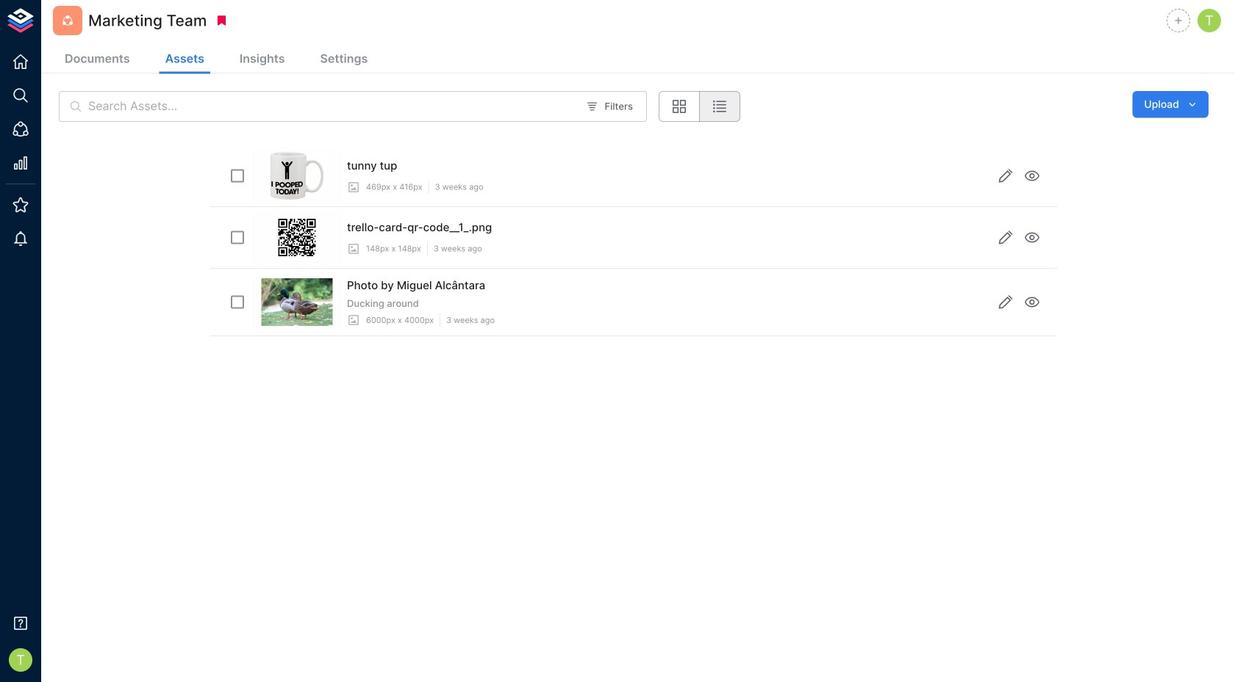 Task type: locate. For each thing, give the bounding box(es) containing it.
group
[[659, 91, 740, 122]]

Search Assets... text field
[[88, 91, 577, 122]]

trello card qr code__1_.png image
[[273, 214, 321, 262]]

photo by miguel alcântara image
[[261, 279, 333, 326]]



Task type: vqa. For each thing, say whether or not it's contained in the screenshot.
Comment or @mention collaborator... 'text field'
no



Task type: describe. For each thing, give the bounding box(es) containing it.
remove bookmark image
[[215, 14, 228, 27]]

tunny tup image
[[270, 152, 324, 200]]



